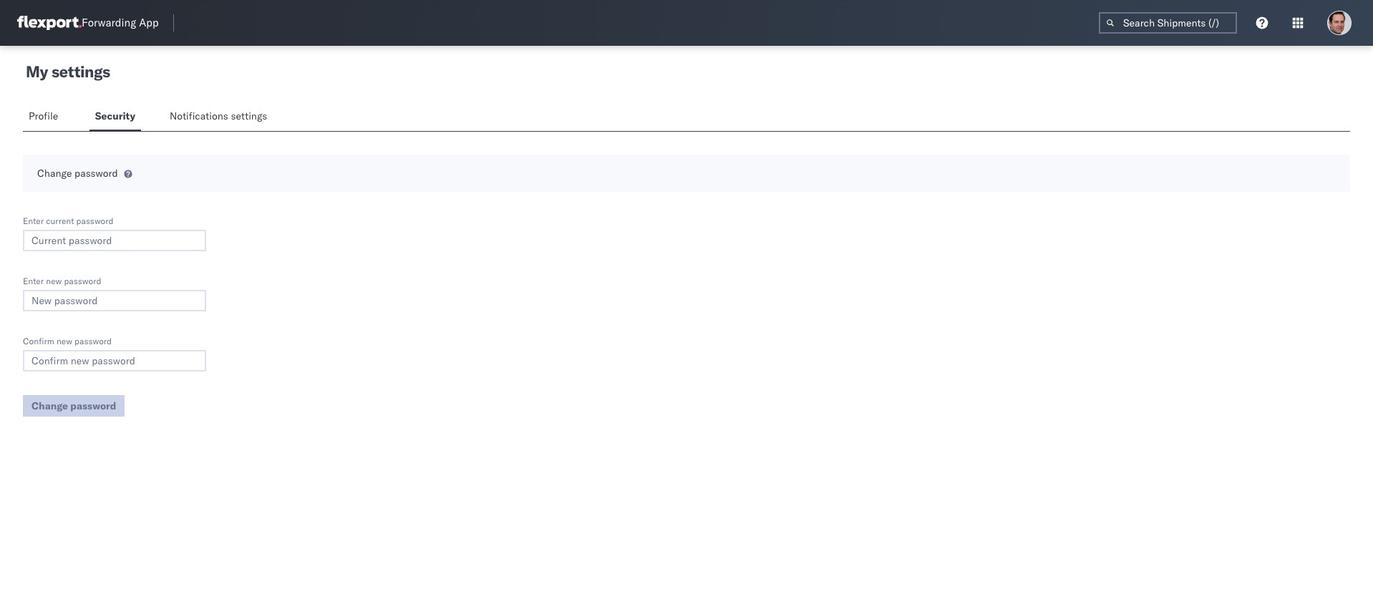 Task type: vqa. For each thing, say whether or not it's contained in the screenshot.
Enter current password on the top left of page
yes



Task type: describe. For each thing, give the bounding box(es) containing it.
New password password field
[[23, 290, 206, 312]]

current
[[46, 216, 74, 226]]

settings for my settings
[[52, 62, 110, 82]]

change
[[37, 167, 72, 180]]

profile button
[[23, 103, 66, 131]]

Search Shipments (/) text field
[[1099, 12, 1238, 34]]

enter for enter new password
[[23, 276, 44, 287]]

confirm new password
[[23, 336, 112, 347]]

my settings
[[26, 62, 110, 82]]

password for enter new password
[[64, 276, 101, 287]]

enter new password
[[23, 276, 101, 287]]

confirm
[[23, 336, 54, 347]]

Confirm new password password field
[[23, 350, 206, 372]]

password for confirm new password
[[75, 336, 112, 347]]

Current password password field
[[23, 230, 206, 251]]

my
[[26, 62, 48, 82]]

profile
[[29, 110, 58, 122]]



Task type: locate. For each thing, give the bounding box(es) containing it.
forwarding
[[82, 16, 136, 30]]

1 vertical spatial enter
[[23, 276, 44, 287]]

new for confirm
[[57, 336, 72, 347]]

password up confirm new password password field
[[75, 336, 112, 347]]

0 horizontal spatial settings
[[52, 62, 110, 82]]

forwarding app
[[82, 16, 159, 30]]

new
[[46, 276, 62, 287], [57, 336, 72, 347]]

enter up confirm
[[23, 276, 44, 287]]

2 enter from the top
[[23, 276, 44, 287]]

password up "current password" password field
[[76, 216, 114, 226]]

app
[[139, 16, 159, 30]]

password
[[75, 167, 118, 180], [76, 216, 114, 226], [64, 276, 101, 287], [75, 336, 112, 347]]

password for enter current password
[[76, 216, 114, 226]]

0 vertical spatial enter
[[23, 216, 44, 226]]

password up new password password field
[[64, 276, 101, 287]]

new for enter
[[46, 276, 62, 287]]

security
[[95, 110, 135, 122]]

change password
[[37, 167, 118, 180]]

new right confirm
[[57, 336, 72, 347]]

settings right the notifications
[[231, 110, 267, 122]]

settings
[[52, 62, 110, 82], [231, 110, 267, 122]]

new down current in the left of the page
[[46, 276, 62, 287]]

1 vertical spatial settings
[[231, 110, 267, 122]]

0 vertical spatial settings
[[52, 62, 110, 82]]

1 horizontal spatial settings
[[231, 110, 267, 122]]

settings right my
[[52, 62, 110, 82]]

settings inside notifications settings "button"
[[231, 110, 267, 122]]

notifications settings button
[[164, 103, 279, 131]]

forwarding app link
[[17, 16, 159, 30]]

password right the change on the left top
[[75, 167, 118, 180]]

enter current password
[[23, 216, 114, 226]]

1 vertical spatial new
[[57, 336, 72, 347]]

0 vertical spatial new
[[46, 276, 62, 287]]

enter
[[23, 216, 44, 226], [23, 276, 44, 287]]

security button
[[89, 103, 141, 131]]

1 enter from the top
[[23, 216, 44, 226]]

enter left current in the left of the page
[[23, 216, 44, 226]]

enter for enter current password
[[23, 216, 44, 226]]

settings for notifications settings
[[231, 110, 267, 122]]

notifications
[[170, 110, 228, 122]]

flexport. image
[[17, 16, 82, 30]]

notifications settings
[[170, 110, 267, 122]]



